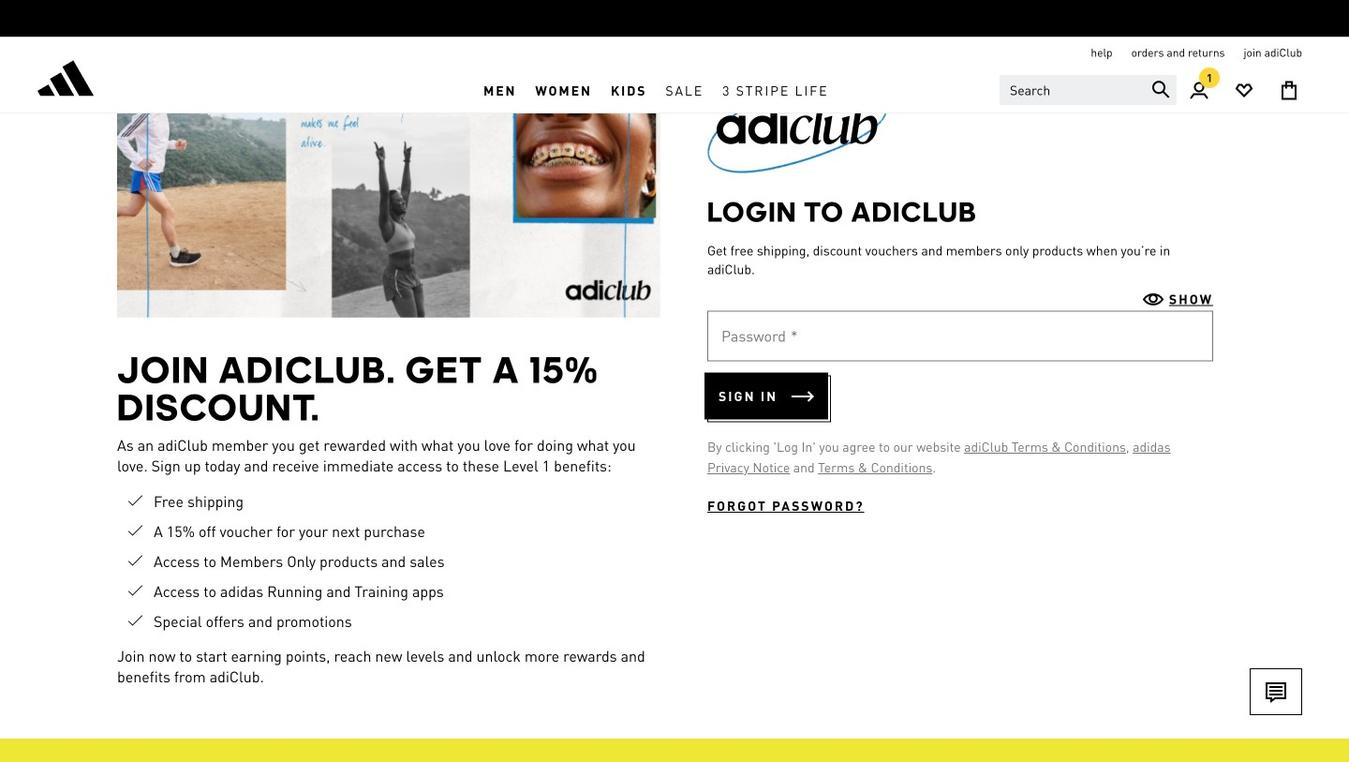 Task type: vqa. For each thing, say whether or not it's contained in the screenshot.
field containing 1
no



Task type: locate. For each thing, give the bounding box(es) containing it.
Password password field
[[708, 311, 1214, 361]]

Search field
[[1000, 75, 1177, 105]]

adiclub account portal teaser image
[[117, 58, 661, 318]]

main navigation element
[[322, 68, 991, 112]]

top image image
[[689, 58, 907, 173]]



